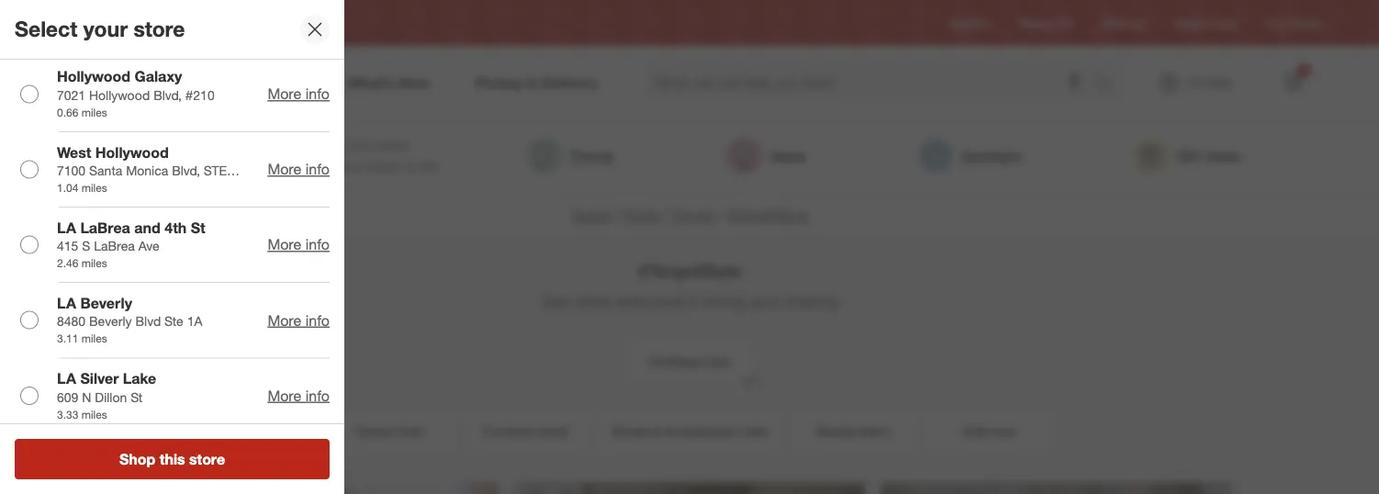Task type: locate. For each thing, give the bounding box(es) containing it.
weekly ad
[[1020, 16, 1072, 30]]

1 vertical spatial hollywood
[[89, 87, 150, 103]]

0 horizontal spatial and
[[134, 219, 161, 236]]

hollywood down galaxy
[[89, 87, 150, 103]]

redcard
[[1101, 16, 1145, 30]]

/ left finds link
[[615, 206, 620, 224]]

trends link right finds link
[[671, 206, 715, 224]]

1 ideas from the left
[[770, 147, 806, 165]]

1 vertical spatial store
[[189, 450, 225, 468]]

trends up target "link"
[[570, 147, 614, 165]]

and inside the bringing the latest trends and ideas to life.
[[339, 158, 363, 175]]

la
[[186, 16, 199, 30], [57, 219, 76, 236], [57, 294, 76, 312], [57, 369, 76, 387]]

trends
[[570, 147, 614, 165], [671, 206, 715, 224]]

blvd, left ste
[[172, 162, 200, 179]]

miles right 3.11
[[81, 332, 107, 345]]

more for la beverly
[[268, 311, 302, 329]]

609
[[57, 389, 78, 405]]

blvd, inside the hollywood galaxy 7021 hollywood blvd, #210 0.66 miles
[[154, 87, 182, 103]]

trends link
[[526, 138, 614, 175], [671, 206, 715, 224]]

silver
[[80, 369, 119, 387]]

3 info from the top
[[306, 236, 330, 254]]

labrea up the s at left
[[80, 219, 130, 236]]

miles right 0.66
[[81, 105, 107, 119]]

) right kids
[[1013, 425, 1016, 439]]

1 miles from the top
[[81, 105, 107, 119]]

1 horizontal spatial st
[[191, 219, 205, 236]]

1 vertical spatial and
[[134, 219, 161, 236]]

2 more from the top
[[268, 160, 302, 178]]

( right furniture
[[537, 425, 540, 439]]

2039
[[540, 425, 565, 439]]

524
[[995, 425, 1013, 439]]

0 vertical spatial and
[[339, 158, 363, 175]]

2 vertical spatial hollywood
[[95, 143, 169, 161]]

3 / from the left
[[718, 206, 723, 224]]

#targetstyle down "ideas" "link"
[[727, 206, 809, 224]]

1.04
[[57, 181, 78, 195]]

more info for la beverly
[[268, 311, 330, 329]]

miles down santa
[[81, 181, 107, 195]]

4 miles from the top
[[81, 332, 107, 345]]

la sunset button
[[152, 6, 249, 39]]

0 vertical spatial blvd,
[[154, 87, 182, 103]]

1 more info link from the top
[[268, 85, 330, 103]]

target link
[[571, 206, 611, 224]]

2.46
[[57, 256, 78, 270]]

1 vertical spatial st
[[131, 389, 143, 405]]

la inside la silver lake 609 n dillon st 3.33 miles
[[57, 369, 76, 387]]

4 info from the top
[[306, 311, 330, 329]]

shop this store button
[[15, 439, 330, 479]]

user image by juliana_lovesglam image down 524
[[881, 483, 1233, 494]]

info for hollywood galaxy
[[306, 85, 330, 103]]

trends
[[295, 158, 335, 175]]

2 more info link from the top
[[268, 160, 330, 178]]

target left the circle
[[1175, 16, 1205, 30]]

2 more info from the top
[[268, 160, 330, 178]]

and up ave
[[134, 219, 161, 236]]

( inside furniture ( 2039 )
[[537, 425, 540, 439]]

4 more info from the top
[[268, 311, 330, 329]]

hollywood inside west hollywood 7100 santa monica blvd, ste 201
[[95, 143, 169, 161]]

2
[[1302, 65, 1307, 76]]

2 miles from the top
[[81, 181, 107, 195]]

registry link
[[950, 15, 991, 31]]

more info for la labrea and 4th st
[[268, 236, 330, 254]]

hollywood
[[57, 68, 131, 86], [89, 87, 150, 103], [95, 143, 169, 161]]

3 more info from the top
[[268, 236, 330, 254]]

la up 609
[[57, 369, 76, 387]]

la for silver
[[57, 369, 76, 387]]

) for home
[[421, 425, 424, 439]]

0 vertical spatial #targetstyle
[[727, 206, 809, 224]]

/ left #targetstyle link
[[718, 206, 723, 224]]

2 vertical spatial and
[[750, 291, 779, 312]]

miles down the s at left
[[81, 256, 107, 270]]

and right loving
[[750, 291, 779, 312]]

3 more info link from the top
[[268, 236, 330, 254]]

0 vertical spatial trends
[[570, 147, 614, 165]]

1 vertical spatial target
[[571, 206, 611, 224]]

la up 8480
[[57, 294, 76, 312]]

2 / from the left
[[663, 206, 667, 224]]

( right clothing
[[700, 355, 703, 369]]

1 horizontal spatial user image by juliana_lovesglam image
[[881, 483, 1233, 494]]

store
[[134, 16, 185, 42], [189, 450, 225, 468]]

info for la beverly
[[306, 311, 330, 329]]

ideas up #targetstyle link
[[770, 147, 806, 165]]

( inside home ( 7556 )
[[393, 425, 396, 439]]

clothing
[[649, 353, 697, 369]]

store inside button
[[189, 450, 225, 468]]

3 more from the top
[[268, 236, 302, 254]]

5 more from the top
[[268, 387, 302, 404]]

hollywood up monica
[[95, 143, 169, 161]]

weekly ad link
[[1020, 15, 1072, 31]]

hollywood up 7021
[[57, 68, 131, 86]]

beverly up 8480
[[80, 294, 132, 312]]

finds
[[623, 206, 659, 224]]

#targetstyle up see what everyone's loving and sharing
[[638, 260, 742, 281]]

None radio
[[20, 85, 39, 103]]

0 horizontal spatial store
[[134, 16, 185, 42]]

store up galaxy
[[134, 16, 185, 42]]

and inside la labrea and 4th st 415 s labrea ave 2.46 miles
[[134, 219, 161, 236]]

select your store dialog
[[0, 0, 344, 494]]

furniture ( 2039 )
[[483, 423, 568, 439]]

0 vertical spatial labrea
[[80, 219, 130, 236]]

) inside furniture ( 2039 )
[[565, 425, 568, 439]]

( inside kids ( 524 )
[[992, 425, 995, 439]]

trends link up target "link"
[[526, 138, 614, 175]]

clothing ( 7252 )
[[649, 353, 731, 369]]

labrea
[[80, 219, 130, 236], [94, 238, 135, 254]]

info
[[306, 85, 330, 103], [306, 160, 330, 178], [306, 236, 330, 254], [306, 311, 330, 329], [306, 387, 330, 404]]

4th
[[165, 219, 187, 236]]

0.66
[[57, 105, 78, 119]]

1 horizontal spatial target
[[1175, 16, 1205, 30]]

( right kids
[[992, 425, 995, 439]]

ideas inside "link"
[[770, 147, 806, 165]]

more info link for hollywood galaxy
[[268, 85, 330, 103]]

and down the
[[339, 158, 363, 175]]

beverly left blvd
[[89, 313, 132, 329]]

everyone's
[[617, 291, 697, 312]]

1 vertical spatial trends
[[671, 206, 715, 224]]

la up 415
[[57, 219, 76, 236]]

/
[[615, 206, 620, 224], [663, 206, 667, 224], [718, 206, 723, 224]]

1 more from the top
[[268, 85, 302, 103]]

) right beauty
[[888, 425, 891, 439]]

santa
[[89, 162, 122, 179]]

la sunset
[[186, 16, 237, 30]]

blvd,
[[154, 87, 182, 103], [172, 162, 200, 179]]

shop
[[119, 450, 156, 468]]

(
[[700, 355, 703, 369], [393, 425, 396, 439], [537, 425, 540, 439], [737, 425, 740, 439], [860, 425, 863, 439], [992, 425, 995, 439]]

None radio
[[20, 160, 39, 179], [20, 236, 39, 254], [20, 311, 39, 329], [20, 387, 39, 405], [20, 160, 39, 179], [20, 236, 39, 254], [20, 311, 39, 329], [20, 387, 39, 405]]

more info link
[[268, 85, 330, 103], [268, 160, 330, 178], [268, 236, 330, 254], [268, 311, 330, 329], [268, 387, 330, 404]]

user image by juliana_lovesglam image down shoes & accessories ( 1886 )
[[513, 483, 866, 494]]

st right 4th
[[191, 219, 205, 236]]

( right accessories
[[737, 425, 740, 439]]

0 vertical spatial trends link
[[526, 138, 614, 175]]

1 vertical spatial trends link
[[671, 206, 715, 224]]

blvd, down galaxy
[[154, 87, 182, 103]]

target left 'finds'
[[571, 206, 611, 224]]

( right home
[[393, 425, 396, 439]]

find stores
[[1266, 16, 1322, 30]]

store right this
[[189, 450, 225, 468]]

1 horizontal spatial /
[[663, 206, 667, 224]]

1 more info from the top
[[268, 85, 330, 103]]

miles down n
[[81, 407, 107, 421]]

/ right finds link
[[663, 206, 667, 224]]

blvd
[[135, 313, 161, 329]]

1 horizontal spatial ideas
[[1205, 147, 1241, 165]]

beauty
[[817, 423, 857, 439]]

registry
[[950, 16, 991, 30]]

0 horizontal spatial ideas
[[770, 147, 806, 165]]

5 miles from the top
[[81, 407, 107, 421]]

target circle
[[1175, 16, 1236, 30]]

store for shop this store
[[189, 450, 225, 468]]

) right furniture
[[565, 425, 568, 439]]

5 more info link from the top
[[268, 387, 330, 404]]

search
[[1087, 75, 1132, 93]]

search button
[[1087, 62, 1132, 107]]

2 horizontal spatial /
[[718, 206, 723, 224]]

) right clothing
[[728, 355, 731, 369]]

1886
[[740, 425, 765, 439]]

&
[[652, 423, 660, 439]]

more info for la silver lake
[[268, 387, 330, 404]]

( inside beauty ( 8961 )
[[860, 425, 863, 439]]

0 horizontal spatial st
[[131, 389, 143, 405]]

see what everyone's loving and sharing
[[541, 291, 838, 312]]

( right beauty
[[860, 425, 863, 439]]

) inside shoes & accessories ( 1886 )
[[765, 425, 768, 439]]

1.04 miles
[[57, 181, 107, 195]]

1 info from the top
[[306, 85, 330, 103]]

0 horizontal spatial /
[[615, 206, 620, 224]]

sunset
[[203, 16, 237, 30]]

more info
[[268, 85, 330, 103], [268, 160, 330, 178], [268, 236, 330, 254], [268, 311, 330, 329], [268, 387, 330, 404]]

and for see
[[750, 291, 779, 312]]

0 horizontal spatial user image by juliana_lovesglam image
[[513, 483, 866, 494]]

) for furniture
[[565, 425, 568, 439]]

info for la labrea and 4th st
[[306, 236, 330, 254]]

labrea right the s at left
[[94, 238, 135, 254]]

5 more info from the top
[[268, 387, 330, 404]]

ideas
[[770, 147, 806, 165], [1205, 147, 1241, 165]]

beauty ( 8961 )
[[817, 423, 891, 439]]

2 ideas from the left
[[1205, 147, 1241, 165]]

2 horizontal spatial and
[[750, 291, 779, 312]]

4 more from the top
[[268, 311, 302, 329]]

4 more info link from the top
[[268, 311, 330, 329]]

more info link for la beverly
[[268, 311, 330, 329]]

) right accessories
[[765, 425, 768, 439]]

lake
[[123, 369, 156, 387]]

redcard link
[[1101, 15, 1145, 31]]

0 vertical spatial st
[[191, 219, 205, 236]]

1 horizontal spatial trends
[[671, 206, 715, 224]]

( for home
[[393, 425, 396, 439]]

target circle link
[[1175, 15, 1236, 31]]

la inside "la beverly 8480 beverly blvd ste 1a 3.11 miles"
[[57, 294, 76, 312]]

) right home
[[421, 425, 424, 439]]

galaxy
[[135, 68, 182, 86]]

) inside home ( 7556 )
[[421, 425, 424, 439]]

8961
[[863, 425, 888, 439]]

n
[[82, 389, 91, 405]]

target
[[1175, 16, 1205, 30], [571, 206, 611, 224]]

( inside clothing ( 7252 )
[[700, 355, 703, 369]]

user image by juliana_lovesglam image
[[513, 483, 866, 494], [881, 483, 1233, 494]]

) inside kids ( 524 )
[[1013, 425, 1016, 439]]

0 vertical spatial target
[[1175, 16, 1205, 30]]

2 info from the top
[[306, 160, 330, 178]]

0 horizontal spatial target
[[571, 206, 611, 224]]

st down lake
[[131, 389, 143, 405]]

ideas right gift
[[1205, 147, 1241, 165]]

) inside clothing ( 7252 )
[[728, 355, 731, 369]]

target finds image
[[139, 138, 276, 175]]

la inside dropdown button
[[186, 16, 199, 30]]

1 horizontal spatial and
[[339, 158, 363, 175]]

and
[[339, 158, 363, 175], [134, 219, 161, 236], [750, 291, 779, 312]]

0 vertical spatial store
[[134, 16, 185, 42]]

la left sunset
[[186, 16, 199, 30]]

5 info from the top
[[306, 387, 330, 404]]

trends right finds link
[[671, 206, 715, 224]]

1 vertical spatial blvd,
[[172, 162, 200, 179]]

1 horizontal spatial store
[[189, 450, 225, 468]]

3.33
[[57, 407, 78, 421]]

info for la silver lake
[[306, 387, 330, 404]]

7556
[[396, 425, 421, 439]]

) inside beauty ( 8961 )
[[888, 425, 891, 439]]

accessories
[[664, 423, 734, 439]]

7100
[[57, 162, 86, 179]]

la for labrea
[[57, 219, 76, 236]]

3 miles from the top
[[81, 256, 107, 270]]

la inside la labrea and 4th st 415 s labrea ave 2.46 miles
[[57, 219, 76, 236]]



Task type: vqa. For each thing, say whether or not it's contained in the screenshot.
miles in the hollywood galaxy 7021 hollywood blvd, #210 0.66 miles
yes



Task type: describe. For each thing, give the bounding box(es) containing it.
415
[[57, 238, 78, 254]]

0 vertical spatial hollywood
[[57, 68, 131, 86]]

weekly
[[1020, 16, 1055, 30]]

la labrea and 4th st 415 s labrea ave 2.46 miles
[[57, 219, 205, 270]]

) for kids
[[1013, 425, 1016, 439]]

#targetstyle link
[[727, 206, 809, 224]]

ste
[[164, 313, 183, 329]]

ste
[[204, 162, 227, 179]]

gift ideas
[[1177, 147, 1241, 165]]

loving
[[702, 291, 745, 312]]

gift
[[1177, 147, 1201, 165]]

ave
[[138, 238, 159, 254]]

miles inside the hollywood galaxy 7021 hollywood blvd, #210 0.66 miles
[[81, 105, 107, 119]]

spotlight link
[[918, 138, 1021, 175]]

select
[[15, 16, 77, 42]]

) for beauty
[[888, 425, 891, 439]]

select your store
[[15, 16, 185, 42]]

8480
[[57, 313, 86, 329]]

1 vertical spatial #targetstyle
[[638, 260, 742, 281]]

more for la labrea and 4th st
[[268, 236, 302, 254]]

see
[[541, 291, 570, 312]]

bringing the latest trends and ideas to life.
[[295, 137, 441, 175]]

la for beverly
[[57, 294, 76, 312]]

stores
[[1290, 16, 1322, 30]]

target for target / finds / trends / #targetstyle
[[571, 206, 611, 224]]

) for clothing
[[728, 355, 731, 369]]

hollywood galaxy 7021 hollywood blvd, #210 0.66 miles
[[57, 68, 215, 119]]

0 horizontal spatial trends
[[570, 147, 614, 165]]

your
[[83, 16, 128, 42]]

home
[[356, 423, 390, 439]]

store for select your store
[[134, 16, 185, 42]]

shoes
[[612, 423, 648, 439]]

ad
[[1058, 16, 1072, 30]]

more info link for la silver lake
[[268, 387, 330, 404]]

2 user image by juliana_lovesglam image from the left
[[881, 483, 1233, 494]]

201
[[57, 181, 78, 197]]

west hollywood 7100 santa monica blvd, ste 201
[[57, 143, 227, 197]]

target / finds / trends / #targetstyle
[[571, 206, 809, 224]]

furniture
[[483, 423, 534, 439]]

kids ( 524 )
[[963, 423, 1016, 439]]

more for la silver lake
[[268, 387, 302, 404]]

la silver lake 609 n dillon st 3.33 miles
[[57, 369, 156, 421]]

( inside shoes & accessories ( 1886 )
[[737, 425, 740, 439]]

0 horizontal spatial trends link
[[526, 138, 614, 175]]

find stores link
[[1266, 15, 1322, 31]]

none radio inside select your store dialog
[[20, 85, 39, 103]]

life.
[[421, 158, 441, 175]]

more for west hollywood
[[268, 160, 302, 178]]

la for sunset
[[186, 16, 199, 30]]

( for kids
[[992, 425, 995, 439]]

miles inside "la beverly 8480 beverly blvd ste 1a 3.11 miles"
[[81, 332, 107, 345]]

blvd, inside west hollywood 7100 santa monica blvd, ste 201
[[172, 162, 200, 179]]

7021
[[57, 87, 86, 103]]

more info link for la labrea and 4th st
[[268, 236, 330, 254]]

what
[[575, 291, 612, 312]]

st inside la labrea and 4th st 415 s labrea ave 2.46 miles
[[191, 219, 205, 236]]

spotlight
[[962, 147, 1021, 165]]

monica
[[126, 162, 168, 179]]

#210
[[185, 87, 215, 103]]

( for beauty
[[860, 425, 863, 439]]

more info for hollywood galaxy
[[268, 85, 330, 103]]

s
[[82, 238, 90, 254]]

kids
[[963, 423, 989, 439]]

more info for west hollywood
[[268, 160, 330, 178]]

shoes & accessories ( 1886 )
[[612, 423, 768, 439]]

0 vertical spatial beverly
[[80, 294, 132, 312]]

gift ideas link
[[1133, 138, 1241, 175]]

circle
[[1208, 16, 1236, 30]]

dillon
[[95, 389, 127, 405]]

1 horizontal spatial trends link
[[671, 206, 715, 224]]

ideas link
[[726, 138, 806, 175]]

1 / from the left
[[615, 206, 620, 224]]

this
[[160, 450, 185, 468]]

latest
[[375, 137, 409, 154]]

shop this store
[[119, 450, 225, 468]]

bringing
[[295, 137, 347, 154]]

finds link
[[623, 206, 659, 224]]

more for hollywood galaxy
[[268, 85, 302, 103]]

1 vertical spatial beverly
[[89, 313, 132, 329]]

7252
[[703, 355, 728, 369]]

3.11
[[57, 332, 78, 345]]

1 user image by juliana_lovesglam image from the left
[[513, 483, 866, 494]]

miles inside la silver lake 609 n dillon st 3.33 miles
[[81, 407, 107, 421]]

the
[[351, 137, 371, 154]]

la beverly 8480 beverly blvd ste 1a 3.11 miles
[[57, 294, 203, 345]]

1a
[[187, 313, 203, 329]]

ideas
[[367, 158, 400, 175]]

miles inside la labrea and 4th st 415 s labrea ave 2.46 miles
[[81, 256, 107, 270]]

west
[[57, 143, 91, 161]]

and for bringing
[[339, 158, 363, 175]]

( for clothing
[[700, 355, 703, 369]]

more info link for west hollywood
[[268, 160, 330, 178]]

2 link
[[1274, 62, 1314, 103]]

1 vertical spatial labrea
[[94, 238, 135, 254]]

home ( 7556 )
[[356, 423, 424, 439]]

sharing
[[783, 291, 838, 312]]

target for target circle
[[1175, 16, 1205, 30]]

find
[[1266, 16, 1287, 30]]

info for west hollywood
[[306, 160, 330, 178]]

user image by @gotargeting image
[[146, 483, 499, 494]]

( for furniture
[[537, 425, 540, 439]]

st inside la silver lake 609 n dillon st 3.33 miles
[[131, 389, 143, 405]]

What can we help you find? suggestions appear below search field
[[643, 62, 1100, 103]]



